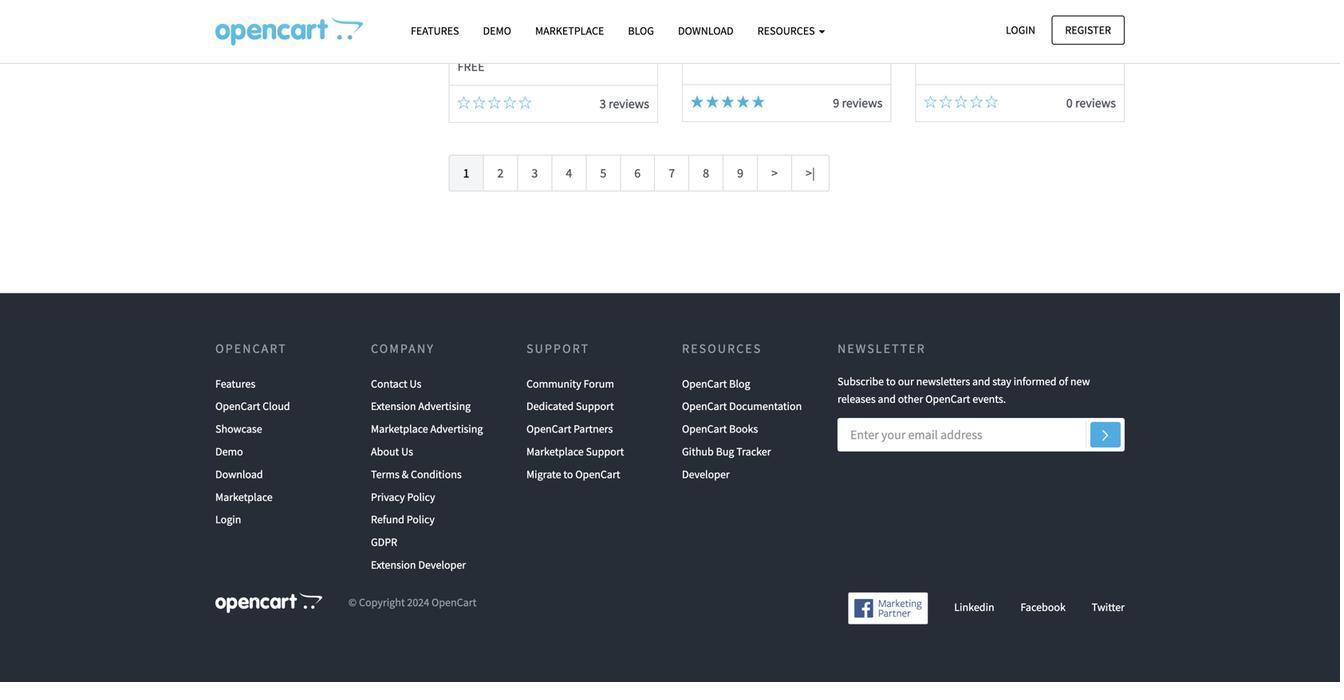 Task type: describe. For each thing, give the bounding box(es) containing it.
other
[[898, 392, 923, 406]]

new
[[1070, 374, 1090, 388]]

download link for blog
[[666, 17, 746, 45]]

twitter link
[[1092, 600, 1125, 614]]

login for the bottom login link
[[215, 512, 241, 527]]

stay
[[993, 374, 1011, 388]]

cloud
[[263, 399, 290, 413]]

privacy policy link
[[371, 486, 435, 508]]

0 reviews
[[1066, 95, 1116, 111]]

community forum link
[[526, 372, 614, 395]]

twitter
[[1092, 600, 1125, 614]]

star light o image right the 9 reviews
[[924, 95, 937, 108]]

showcase
[[215, 422, 262, 436]]

privacy
[[371, 490, 405, 504]]

opencart books
[[682, 422, 758, 436]]

blog inside "link"
[[628, 24, 654, 38]]

> link
[[757, 155, 792, 191]]

star light o image left 0
[[985, 95, 998, 108]]

company
[[371, 341, 435, 357]]

migrate to opencart
[[526, 467, 620, 481]]

contact us
[[371, 376, 421, 391]]

newsletter
[[838, 341, 926, 357]]

community forum
[[526, 376, 614, 391]]

refund policy link
[[371, 508, 435, 531]]

dedicated support
[[526, 399, 614, 413]]

download for demo
[[215, 467, 263, 481]]

reviews for samesite session fix
[[1075, 95, 1116, 111]]

extension for extension advertising
[[371, 399, 416, 413]]

github
[[682, 444, 714, 459]]

opencart partners
[[526, 422, 613, 436]]

extension for extension developer
[[371, 558, 416, 572]]

copyright
[[359, 595, 405, 610]]

samesite session fix
[[924, 15, 1042, 32]]

register link
[[1052, 16, 1125, 45]]

allow same seo url for different languages (oc3... free
[[457, 15, 649, 74]]

>| link
[[791, 155, 829, 191]]

tracker
[[736, 444, 771, 459]]

1 horizontal spatial blog
[[729, 376, 750, 391]]

extension developer link
[[371, 554, 466, 576]]

star light o image down samesite session fix
[[970, 95, 983, 108]]

opencart cloud link
[[215, 395, 290, 418]]

admin search wildcard
[[691, 15, 822, 32]]

1
[[463, 165, 469, 181]]

facebook marketing partner image
[[848, 592, 928, 624]]

1 vertical spatial developer
[[418, 558, 466, 572]]

1 horizontal spatial demo link
[[471, 17, 523, 45]]

3 for 3
[[532, 165, 538, 181]]

community
[[526, 376, 581, 391]]

refund policy
[[371, 512, 435, 527]]

angle right image
[[1102, 425, 1109, 444]]

developer link
[[682, 463, 730, 486]]

newsletters
[[916, 374, 970, 388]]

opencart partners link
[[526, 418, 613, 440]]

bug
[[716, 444, 734, 459]]

allow
[[457, 15, 489, 32]]

1 star light image from the left
[[691, 95, 704, 108]]

marketplace support link
[[526, 440, 624, 463]]

extension developer
[[371, 558, 466, 572]]

samesite
[[924, 15, 978, 32]]

opencart blog
[[682, 376, 750, 391]]

2 link
[[483, 155, 518, 191]]

gdpr
[[371, 535, 397, 549]]

marketplace advertising link
[[371, 418, 483, 440]]

migrate to opencart link
[[526, 463, 620, 486]]

3 link
[[517, 155, 552, 191]]

resources link
[[746, 17, 837, 45]]

Enter your email address text field
[[838, 418, 1125, 452]]

star light o image down "samesite"
[[955, 95, 967, 108]]

opencart for opencart partners
[[526, 422, 571, 436]]

1 horizontal spatial login link
[[992, 16, 1049, 45]]

© copyright 2024 opencart
[[348, 595, 476, 610]]

1 horizontal spatial demo
[[483, 24, 511, 38]]

extension advertising link
[[371, 395, 471, 418]]

9 link
[[723, 155, 758, 191]]

2 star light image from the left
[[752, 95, 765, 108]]

facebook
[[1021, 600, 1066, 614]]

login for rightmost login link
[[1006, 23, 1035, 37]]

extension advertising
[[371, 399, 471, 413]]

forum
[[584, 376, 614, 391]]

us for contact us
[[410, 376, 421, 391]]

dedicated
[[526, 399, 574, 413]]

us for about us
[[401, 444, 413, 459]]

same
[[491, 15, 524, 32]]

gdpr link
[[371, 531, 397, 554]]

fix
[[1026, 15, 1042, 32]]

informed
[[1014, 374, 1057, 388]]

4
[[566, 165, 572, 181]]

different
[[599, 15, 649, 32]]

about us link
[[371, 440, 413, 463]]

(oc3...
[[521, 37, 559, 54]]

register
[[1065, 23, 1111, 37]]

3 star light image from the left
[[737, 95, 749, 108]]

for
[[578, 15, 597, 32]]

features link for opencart cloud
[[215, 372, 255, 395]]

opencart for opencart blog
[[682, 376, 727, 391]]

contact us link
[[371, 372, 421, 395]]

star light o image down free
[[473, 96, 486, 109]]

refund
[[371, 512, 404, 527]]

0
[[1066, 95, 1073, 111]]

5
[[600, 165, 606, 181]]

marketplace for marketplace support
[[526, 444, 584, 459]]

2024
[[407, 595, 429, 610]]



Task type: vqa. For each thing, say whether or not it's contained in the screenshot.
Account
no



Task type: locate. For each thing, give the bounding box(es) containing it.
7 link
[[654, 155, 689, 191]]

3 for 3 reviews
[[600, 96, 606, 112]]

1 vertical spatial features
[[215, 376, 255, 391]]

wildcard
[[772, 15, 822, 32]]

to left our
[[886, 374, 896, 388]]

login
[[1006, 23, 1035, 37], [215, 512, 241, 527]]

languages
[[457, 37, 518, 54]]

0 vertical spatial to
[[886, 374, 896, 388]]

0 vertical spatial features
[[411, 24, 459, 38]]

2
[[497, 165, 504, 181]]

0 horizontal spatial reviews
[[609, 96, 649, 112]]

extension down the gdpr link
[[371, 558, 416, 572]]

demo link
[[471, 17, 523, 45], [215, 440, 243, 463]]

policy down terms & conditions link on the bottom left
[[407, 490, 435, 504]]

opencart documentation link
[[682, 395, 802, 418]]

github bug tracker
[[682, 444, 771, 459]]

0 horizontal spatial blog
[[628, 24, 654, 38]]

opencart up "opencart documentation"
[[682, 376, 727, 391]]

privacy policy
[[371, 490, 435, 504]]

support for marketplace
[[586, 444, 624, 459]]

0 vertical spatial us
[[410, 376, 421, 391]]

0 horizontal spatial star light image
[[691, 95, 704, 108]]

2 vertical spatial support
[[586, 444, 624, 459]]

0 vertical spatial advertising
[[418, 399, 471, 413]]

reviews for allow same seo url for different languages (oc3...
[[609, 96, 649, 112]]

0 horizontal spatial and
[[878, 392, 896, 406]]

advertising up marketplace advertising
[[418, 399, 471, 413]]

marketplace for marketplace advertising
[[371, 422, 428, 436]]

opencart down marketplace support link
[[575, 467, 620, 481]]

policy for refund policy
[[407, 512, 435, 527]]

2 horizontal spatial star light image
[[737, 95, 749, 108]]

marketplace for the rightmost marketplace link
[[535, 24, 604, 38]]

0 vertical spatial download
[[678, 24, 734, 38]]

seo
[[526, 15, 550, 32]]

documentation
[[729, 399, 802, 413]]

dedicated support link
[[526, 395, 614, 418]]

features for opencart cloud
[[215, 376, 255, 391]]

opencart for opencart
[[215, 341, 287, 357]]

us inside "link"
[[410, 376, 421, 391]]

subscribe to our newsletters and stay informed of new releases and other opencart events.
[[838, 374, 1090, 406]]

resources
[[758, 24, 817, 38], [682, 341, 762, 357]]

0 horizontal spatial download
[[215, 467, 263, 481]]

0 horizontal spatial 9
[[737, 165, 743, 181]]

1 horizontal spatial 9
[[833, 95, 839, 111]]

1 vertical spatial resources
[[682, 341, 762, 357]]

0 vertical spatial download link
[[666, 17, 746, 45]]

1 vertical spatial extension
[[371, 558, 416, 572]]

0 horizontal spatial star light image
[[706, 95, 719, 108]]

0 vertical spatial 9
[[833, 95, 839, 111]]

opencart books link
[[682, 418, 758, 440]]

3 reviews
[[600, 96, 649, 112]]

0 horizontal spatial developer
[[418, 558, 466, 572]]

blog up "opencart documentation"
[[729, 376, 750, 391]]

1 vertical spatial and
[[878, 392, 896, 406]]

extension inside 'link'
[[371, 399, 416, 413]]

to down marketplace support link
[[563, 467, 573, 481]]

policy for privacy policy
[[407, 490, 435, 504]]

1 horizontal spatial features
[[411, 24, 459, 38]]

1 vertical spatial 3
[[532, 165, 538, 181]]

support down partners
[[586, 444, 624, 459]]

0 horizontal spatial features link
[[215, 372, 255, 395]]

4 link
[[551, 155, 587, 191]]

>
[[771, 165, 778, 181]]

opencart inside 'link'
[[682, 399, 727, 413]]

features link up free
[[399, 17, 471, 45]]

0 vertical spatial features link
[[399, 17, 471, 45]]

star light image up > link
[[752, 95, 765, 108]]

1 horizontal spatial star light image
[[721, 95, 734, 108]]

search
[[730, 15, 769, 32]]

features up opencart cloud
[[215, 376, 255, 391]]

of
[[1059, 374, 1068, 388]]

demo link left the seo
[[471, 17, 523, 45]]

opencart for opencart books
[[682, 422, 727, 436]]

2 horizontal spatial reviews
[[1075, 95, 1116, 111]]

1 vertical spatial 9
[[737, 165, 743, 181]]

download down showcase link on the left of the page
[[215, 467, 263, 481]]

marketplace support
[[526, 444, 624, 459]]

advertising down the extension advertising 'link'
[[430, 422, 483, 436]]

demo
[[483, 24, 511, 38], [215, 444, 243, 459]]

to for subscribe
[[886, 374, 896, 388]]

us up extension advertising
[[410, 376, 421, 391]]

and
[[972, 374, 990, 388], [878, 392, 896, 406]]

1 vertical spatial download link
[[215, 463, 263, 486]]

terms
[[371, 467, 400, 481]]

1 vertical spatial login
[[215, 512, 241, 527]]

free
[[457, 58, 484, 74]]

to inside subscribe to our newsletters and stay informed of new releases and other opencart events.
[[886, 374, 896, 388]]

support inside dedicated support link
[[576, 399, 614, 413]]

8 link
[[689, 155, 724, 191]]

9 for 9 reviews
[[833, 95, 839, 111]]

support up community
[[526, 341, 590, 357]]

1 horizontal spatial download link
[[666, 17, 746, 45]]

0 vertical spatial extension
[[371, 399, 416, 413]]

opencart down opencart blog link on the bottom of the page
[[682, 399, 727, 413]]

extension
[[371, 399, 416, 413], [371, 558, 416, 572]]

marketplace inside 'link'
[[371, 422, 428, 436]]

9 reviews
[[833, 95, 883, 111]]

3 right 2
[[532, 165, 538, 181]]

login link
[[992, 16, 1049, 45], [215, 508, 241, 531]]

support up partners
[[576, 399, 614, 413]]

extension down contact us "link"
[[371, 399, 416, 413]]

0 horizontal spatial demo link
[[215, 440, 243, 463]]

opencart up showcase
[[215, 399, 260, 413]]

partners
[[574, 422, 613, 436]]

features
[[411, 24, 459, 38], [215, 376, 255, 391]]

0 vertical spatial login link
[[992, 16, 1049, 45]]

8
[[703, 165, 709, 181]]

opencart image
[[215, 592, 322, 613]]

opencart right '2024'
[[432, 595, 476, 610]]

opencart for opencart cloud
[[215, 399, 260, 413]]

star light o image
[[939, 95, 952, 108], [457, 96, 470, 109], [488, 96, 501, 109], [503, 96, 516, 109], [519, 96, 531, 109]]

us right about
[[401, 444, 413, 459]]

0 vertical spatial 3
[[600, 96, 606, 112]]

1 vertical spatial blog
[[729, 376, 750, 391]]

showcase link
[[215, 418, 262, 440]]

advertising for extension advertising
[[418, 399, 471, 413]]

1 vertical spatial marketplace link
[[215, 486, 273, 508]]

support for dedicated
[[576, 399, 614, 413]]

opencart for opencart documentation
[[682, 399, 727, 413]]

support
[[526, 341, 590, 357], [576, 399, 614, 413], [586, 444, 624, 459]]

1 vertical spatial policy
[[407, 512, 435, 527]]

star light image
[[706, 95, 719, 108], [752, 95, 765, 108]]

opencart - marketplace image
[[215, 17, 363, 45]]

1 vertical spatial demo link
[[215, 440, 243, 463]]

features link up opencart cloud
[[215, 372, 255, 395]]

developer down github
[[682, 467, 730, 481]]

1 vertical spatial demo
[[215, 444, 243, 459]]

contact
[[371, 376, 407, 391]]

1 horizontal spatial marketplace link
[[523, 17, 616, 45]]

1 vertical spatial features link
[[215, 372, 255, 395]]

demo link down showcase
[[215, 440, 243, 463]]

subscribe
[[838, 374, 884, 388]]

our
[[898, 374, 914, 388]]

0 horizontal spatial login
[[215, 512, 241, 527]]

allow same seo url for different languages (oc3... link
[[457, 15, 649, 54]]

1 horizontal spatial and
[[972, 374, 990, 388]]

blog link
[[616, 17, 666, 45]]

blog
[[628, 24, 654, 38], [729, 376, 750, 391]]

1 vertical spatial download
[[215, 467, 263, 481]]

opencart cloud
[[215, 399, 290, 413]]

0 vertical spatial login
[[1006, 23, 1035, 37]]

0 vertical spatial policy
[[407, 490, 435, 504]]

marketplace advertising
[[371, 422, 483, 436]]

0 vertical spatial demo link
[[471, 17, 523, 45]]

5 link
[[586, 155, 621, 191]]

samesite session fix link
[[924, 15, 1042, 32]]

0 vertical spatial and
[[972, 374, 990, 388]]

1 vertical spatial to
[[563, 467, 573, 481]]

2 extension from the top
[[371, 558, 416, 572]]

3 up 5 link
[[600, 96, 606, 112]]

0 vertical spatial developer
[[682, 467, 730, 481]]

0 horizontal spatial login link
[[215, 508, 241, 531]]

1 star light image from the left
[[706, 95, 719, 108]]

to for migrate
[[563, 467, 573, 481]]

features up free
[[411, 24, 459, 38]]

0 horizontal spatial features
[[215, 376, 255, 391]]

features link for demo
[[399, 17, 471, 45]]

0 horizontal spatial demo
[[215, 444, 243, 459]]

policy down privacy policy link
[[407, 512, 435, 527]]

0 vertical spatial blog
[[628, 24, 654, 38]]

6 link
[[620, 155, 655, 191]]

1 horizontal spatial to
[[886, 374, 896, 388]]

1 horizontal spatial download
[[678, 24, 734, 38]]

0 vertical spatial demo
[[483, 24, 511, 38]]

1 vertical spatial login link
[[215, 508, 241, 531]]

opencart inside subscribe to our newsletters and stay informed of new releases and other opencart events.
[[925, 392, 970, 406]]

linkedin link
[[954, 600, 994, 614]]

books
[[729, 422, 758, 436]]

admin
[[691, 15, 728, 32]]

0 horizontal spatial download link
[[215, 463, 263, 486]]

star light image
[[691, 95, 704, 108], [721, 95, 734, 108], [737, 95, 749, 108]]

3
[[600, 96, 606, 112], [532, 165, 538, 181]]

policy
[[407, 490, 435, 504], [407, 512, 435, 527]]

and up events.
[[972, 374, 990, 388]]

opencart up opencart cloud
[[215, 341, 287, 357]]

1 vertical spatial support
[[576, 399, 614, 413]]

developer
[[682, 467, 730, 481], [418, 558, 466, 572]]

download for blog
[[678, 24, 734, 38]]

download link for demo
[[215, 463, 263, 486]]

0 vertical spatial marketplace link
[[523, 17, 616, 45]]

and left other
[[878, 392, 896, 406]]

1 horizontal spatial developer
[[682, 467, 730, 481]]

conditions
[[411, 467, 462, 481]]

6
[[634, 165, 641, 181]]

about
[[371, 444, 399, 459]]

events.
[[973, 392, 1006, 406]]

demo down showcase link on the left of the page
[[215, 444, 243, 459]]

opencart
[[215, 341, 287, 357], [682, 376, 727, 391], [925, 392, 970, 406], [215, 399, 260, 413], [682, 399, 727, 413], [526, 422, 571, 436], [682, 422, 727, 436], [575, 467, 620, 481], [432, 595, 476, 610]]

0 horizontal spatial marketplace link
[[215, 486, 273, 508]]

1 vertical spatial advertising
[[430, 422, 483, 436]]

star light image up 8
[[706, 95, 719, 108]]

migrate
[[526, 467, 561, 481]]

blog right for
[[628, 24, 654, 38]]

marketplace link
[[523, 17, 616, 45], [215, 486, 273, 508]]

download link
[[666, 17, 746, 45], [215, 463, 263, 486]]

releases
[[838, 392, 876, 406]]

download right blog "link"
[[678, 24, 734, 38]]

0 vertical spatial support
[[526, 341, 590, 357]]

opencart up github
[[682, 422, 727, 436]]

facebook link
[[1021, 600, 1066, 614]]

2 star light image from the left
[[721, 95, 734, 108]]

0 horizontal spatial to
[[563, 467, 573, 481]]

0 horizontal spatial 3
[[532, 165, 538, 181]]

1 horizontal spatial star light image
[[752, 95, 765, 108]]

features link
[[399, 17, 471, 45], [215, 372, 255, 395]]

terms & conditions
[[371, 467, 462, 481]]

advertising for marketplace advertising
[[430, 422, 483, 436]]

1 vertical spatial us
[[401, 444, 413, 459]]

admin search wildcard link
[[691, 15, 822, 32]]

marketplace for leftmost marketplace link
[[215, 490, 273, 504]]

1 horizontal spatial reviews
[[842, 95, 883, 111]]

1 horizontal spatial login
[[1006, 23, 1035, 37]]

developer up '2024'
[[418, 558, 466, 572]]

1 horizontal spatial features link
[[399, 17, 471, 45]]

support inside marketplace support link
[[586, 444, 624, 459]]

star light o image
[[924, 95, 937, 108], [955, 95, 967, 108], [970, 95, 983, 108], [985, 95, 998, 108], [473, 96, 486, 109]]

resources inside 'link'
[[758, 24, 817, 38]]

download
[[678, 24, 734, 38], [215, 467, 263, 481]]

opencart down newsletters
[[925, 392, 970, 406]]

1 extension from the top
[[371, 399, 416, 413]]

9 for 9
[[737, 165, 743, 181]]

opencart down dedicated
[[526, 422, 571, 436]]

features for demo
[[411, 24, 459, 38]]

1 horizontal spatial 3
[[600, 96, 606, 112]]

github bug tracker link
[[682, 440, 771, 463]]

0 vertical spatial resources
[[758, 24, 817, 38]]

demo left the seo
[[483, 24, 511, 38]]

session
[[980, 15, 1024, 32]]

about us
[[371, 444, 413, 459]]



